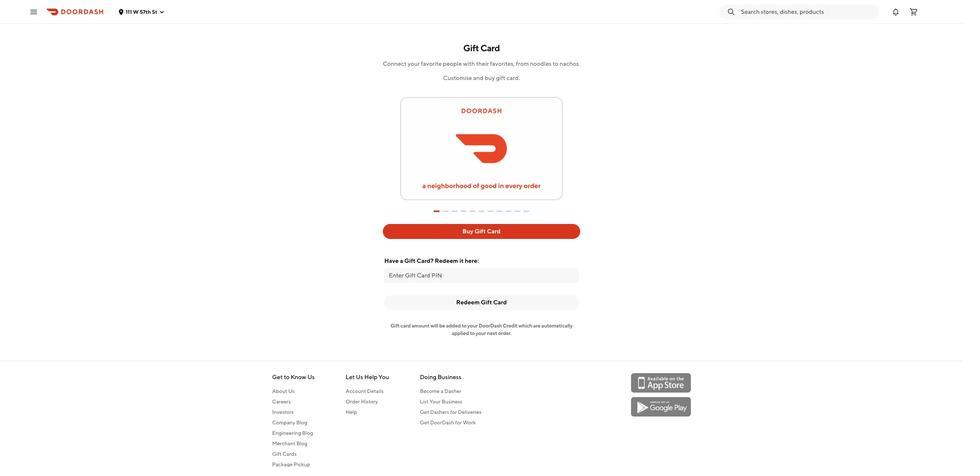 Task type: describe. For each thing, give the bounding box(es) containing it.
us for about us
[[289, 388, 295, 394]]

order history
[[346, 399, 378, 405]]

customise
[[444, 74, 472, 82]]

card?
[[417, 257, 434, 265]]

which
[[519, 323, 533, 329]]

will
[[431, 323, 439, 329]]

list
[[420, 399, 429, 405]]

automatically
[[542, 323, 573, 329]]

order.
[[499, 330, 512, 336]]

cards
[[283, 451, 297, 457]]

redeem gift card
[[457, 299, 507, 306]]

doordash inside get doordash for work link
[[431, 420, 455, 426]]

doing business
[[420, 374, 462, 381]]

amount
[[412, 323, 430, 329]]

0 items, open order cart image
[[910, 7, 919, 16]]

57th
[[140, 9, 151, 15]]

merchant
[[272, 441, 296, 447]]

next
[[487, 330, 498, 336]]

have
[[385, 257, 399, 265]]

0 vertical spatial redeem
[[435, 257, 459, 265]]

blog for company blog
[[297, 420, 308, 426]]

buy gift card button
[[383, 224, 581, 239]]

are
[[534, 323, 541, 329]]

for for dashers
[[451, 409, 457, 415]]

favorites,
[[491, 60, 515, 67]]

favorite
[[421, 60, 442, 67]]

about
[[272, 388, 288, 394]]

investors
[[272, 409, 294, 415]]

gift card with doordash decoration image
[[398, 88, 566, 203]]

company
[[272, 420, 296, 426]]

you
[[379, 374, 389, 381]]

be
[[440, 323, 446, 329]]

from
[[517, 60, 529, 67]]

get doordash for work
[[420, 420, 476, 426]]

st
[[152, 9, 157, 15]]

to up applied
[[462, 323, 467, 329]]

get dashers for deliveries link
[[420, 409, 482, 416]]

redeem inside redeem gift card button
[[457, 299, 480, 306]]

it
[[460, 257, 464, 265]]

for for doordash
[[456, 420, 462, 426]]

dasher
[[445, 388, 462, 394]]

a for become
[[441, 388, 444, 394]]

engineering
[[272, 430, 301, 436]]

merchant blog link
[[272, 440, 315, 448]]

help link
[[346, 409, 389, 416]]

list your business
[[420, 399, 463, 405]]

their
[[477, 60, 489, 67]]

gift card slides element
[[434, 205, 530, 218]]

card
[[401, 323, 411, 329]]

to right applied
[[470, 330, 475, 336]]

become
[[420, 388, 440, 394]]

get for get doordash for work
[[420, 420, 429, 426]]

here:
[[465, 257, 479, 265]]

details
[[367, 388, 384, 394]]

let us help you
[[346, 374, 389, 381]]

1 vertical spatial business
[[442, 399, 463, 405]]

people
[[443, 60, 462, 67]]

0 vertical spatial help
[[365, 374, 378, 381]]

know
[[291, 374, 307, 381]]

account
[[346, 388, 366, 394]]

blog for merchant blog
[[297, 441, 308, 447]]

0 vertical spatial card
[[481, 43, 500, 53]]

and
[[474, 74, 484, 82]]

credit
[[503, 323, 518, 329]]

redeem gift card button
[[385, 295, 579, 310]]

0 vertical spatial your
[[408, 60, 420, 67]]

1 vertical spatial your
[[468, 323, 478, 329]]

2 vertical spatial your
[[476, 330, 486, 336]]

noodles
[[530, 60, 552, 67]]

111
[[126, 9, 132, 15]]

connect your favorite people with their favorites, from noodles to nachos.
[[383, 60, 581, 67]]

get to know us
[[272, 374, 315, 381]]

added
[[446, 323, 461, 329]]

Store search: begin typing to search for stores available on DoorDash text field
[[742, 8, 876, 16]]

investors link
[[272, 409, 315, 416]]



Task type: vqa. For each thing, say whether or not it's contained in the screenshot.
min
no



Task type: locate. For each thing, give the bounding box(es) containing it.
0 vertical spatial get
[[272, 374, 283, 381]]

dashers
[[431, 409, 450, 415]]

work
[[463, 420, 476, 426]]

to left 'nachos.' on the top right of page
[[553, 60, 559, 67]]

your left next
[[476, 330, 486, 336]]

doordash down 'dashers'
[[431, 420, 455, 426]]

0 horizontal spatial help
[[346, 409, 357, 415]]

us for let us help you
[[356, 374, 363, 381]]

applied
[[452, 330, 469, 336]]

get for get dashers for deliveries
[[420, 409, 429, 415]]

with
[[464, 60, 475, 67]]

gift card
[[464, 43, 500, 53]]

2 vertical spatial get
[[420, 420, 429, 426]]

let
[[346, 374, 355, 381]]

a up list your business
[[441, 388, 444, 394]]

help left you at bottom left
[[365, 374, 378, 381]]

your
[[408, 60, 420, 67], [468, 323, 478, 329], [476, 330, 486, 336]]

gift down merchant
[[272, 451, 282, 457]]

blog
[[297, 420, 308, 426], [302, 430, 313, 436], [297, 441, 308, 447]]

a inside "link"
[[441, 388, 444, 394]]

us right know on the left of the page
[[308, 374, 315, 381]]

about us link
[[272, 388, 315, 395]]

0 horizontal spatial us
[[289, 388, 295, 394]]

buy
[[485, 74, 495, 82]]

gift inside "link"
[[272, 451, 282, 457]]

become a dasher link
[[420, 388, 482, 395]]

redeem
[[435, 257, 459, 265], [457, 299, 480, 306]]

gift right buy
[[475, 228, 486, 235]]

0 horizontal spatial doordash
[[431, 420, 455, 426]]

redeem up added
[[457, 299, 480, 306]]

to left know on the left of the page
[[284, 374, 290, 381]]

connect
[[383, 60, 407, 67]]

gift down the have a gift card? redeem it here: text field
[[481, 299, 492, 306]]

careers
[[272, 399, 291, 405]]

order history link
[[346, 398, 389, 406]]

a
[[400, 257, 404, 265], [441, 388, 444, 394]]

111 w 57th st button
[[118, 9, 165, 15]]

card
[[481, 43, 500, 53], [487, 228, 501, 235], [494, 299, 507, 306]]

a right "have"
[[400, 257, 404, 265]]

gift
[[464, 43, 479, 53], [475, 228, 486, 235], [405, 257, 416, 265], [481, 299, 492, 306], [391, 323, 400, 329], [272, 451, 282, 457]]

1 vertical spatial blog
[[302, 430, 313, 436]]

0 vertical spatial doordash
[[479, 323, 502, 329]]

1 vertical spatial a
[[441, 388, 444, 394]]

gift cards
[[272, 451, 297, 457]]

doordash
[[479, 323, 502, 329], [431, 420, 455, 426]]

company blog link
[[272, 419, 315, 427]]

blog inside "link"
[[297, 441, 308, 447]]

have a gift card? redeem it here:
[[385, 257, 479, 265]]

2 vertical spatial blog
[[297, 441, 308, 447]]

gift inside gift card amount will be added to your doordash credit which are automatically applied to your next order.
[[391, 323, 400, 329]]

order
[[346, 399, 360, 405]]

help down order
[[346, 409, 357, 415]]

your
[[430, 399, 441, 405]]

1 vertical spatial doordash
[[431, 420, 455, 426]]

card up their
[[481, 43, 500, 53]]

gift left card? at the left of the page
[[405, 257, 416, 265]]

get
[[272, 374, 283, 381], [420, 409, 429, 415], [420, 420, 429, 426]]

your up applied
[[468, 323, 478, 329]]

doordash up next
[[479, 323, 502, 329]]

become a dasher
[[420, 388, 462, 394]]

0 vertical spatial blog
[[297, 420, 308, 426]]

2 vertical spatial card
[[494, 299, 507, 306]]

card for buy gift card
[[487, 228, 501, 235]]

0 vertical spatial a
[[400, 257, 404, 265]]

help
[[365, 374, 378, 381], [346, 409, 357, 415]]

buy gift card
[[463, 228, 501, 235]]

deliveries
[[458, 409, 482, 415]]

1 vertical spatial help
[[346, 409, 357, 415]]

for up get doordash for work link at the bottom
[[451, 409, 457, 415]]

for
[[451, 409, 457, 415], [456, 420, 462, 426]]

a for have
[[400, 257, 404, 265]]

2 horizontal spatial us
[[356, 374, 363, 381]]

business down dasher
[[442, 399, 463, 405]]

w
[[133, 9, 139, 15]]

blog for engineering blog
[[302, 430, 313, 436]]

open menu image
[[29, 7, 38, 16]]

gift card amount will be added to your doordash credit which are automatically applied to your next order.
[[391, 323, 573, 336]]

customise and buy gift card.
[[444, 74, 520, 82]]

get for get to know us
[[272, 374, 283, 381]]

card down the gift card slides element
[[487, 228, 501, 235]]

us inside the about us link
[[289, 388, 295, 394]]

doing
[[420, 374, 437, 381]]

blog up 'merchant blog' "link"
[[302, 430, 313, 436]]

your left favorite
[[408, 60, 420, 67]]

gift up with
[[464, 43, 479, 53]]

history
[[361, 399, 378, 405]]

get doordash for work link
[[420, 419, 482, 427]]

doordash inside gift card amount will be added to your doordash credit which are automatically applied to your next order.
[[479, 323, 502, 329]]

buy
[[463, 228, 474, 235]]

1 horizontal spatial help
[[365, 374, 378, 381]]

Have a Gift Card? Redeem it here: text field
[[389, 272, 575, 280]]

card for redeem gift card
[[494, 299, 507, 306]]

blog down investors link
[[297, 420, 308, 426]]

gift
[[497, 74, 506, 82]]

1 vertical spatial redeem
[[457, 299, 480, 306]]

us
[[308, 374, 315, 381], [356, 374, 363, 381], [289, 388, 295, 394]]

0 horizontal spatial a
[[400, 257, 404, 265]]

card.
[[507, 74, 520, 82]]

to
[[553, 60, 559, 67], [462, 323, 467, 329], [470, 330, 475, 336], [284, 374, 290, 381]]

business up become a dasher "link"
[[438, 374, 462, 381]]

0 vertical spatial for
[[451, 409, 457, 415]]

get dashers for deliveries
[[420, 409, 482, 415]]

engineering blog
[[272, 430, 313, 436]]

card up credit
[[494, 299, 507, 306]]

about us
[[272, 388, 295, 394]]

111 w 57th st
[[126, 9, 157, 15]]

1 horizontal spatial us
[[308, 374, 315, 381]]

1 horizontal spatial doordash
[[479, 323, 502, 329]]

careers link
[[272, 398, 315, 406]]

us right let
[[356, 374, 363, 381]]

list your business link
[[420, 398, 482, 406]]

engineering blog link
[[272, 430, 315, 437]]

us up careers link
[[289, 388, 295, 394]]

company blog
[[272, 420, 308, 426]]

gift left card
[[391, 323, 400, 329]]

0 vertical spatial business
[[438, 374, 462, 381]]

redeem left it
[[435, 257, 459, 265]]

1 vertical spatial get
[[420, 409, 429, 415]]

1 horizontal spatial a
[[441, 388, 444, 394]]

gift cards link
[[272, 451, 315, 458]]

merchant blog
[[272, 441, 308, 447]]

1 vertical spatial card
[[487, 228, 501, 235]]

for left the work on the bottom of the page
[[456, 420, 462, 426]]

account details link
[[346, 388, 389, 395]]

account details
[[346, 388, 384, 394]]

notification bell image
[[892, 7, 901, 16]]

blog up gift cards "link"
[[297, 441, 308, 447]]

1 vertical spatial for
[[456, 420, 462, 426]]

nachos.
[[560, 60, 581, 67]]



